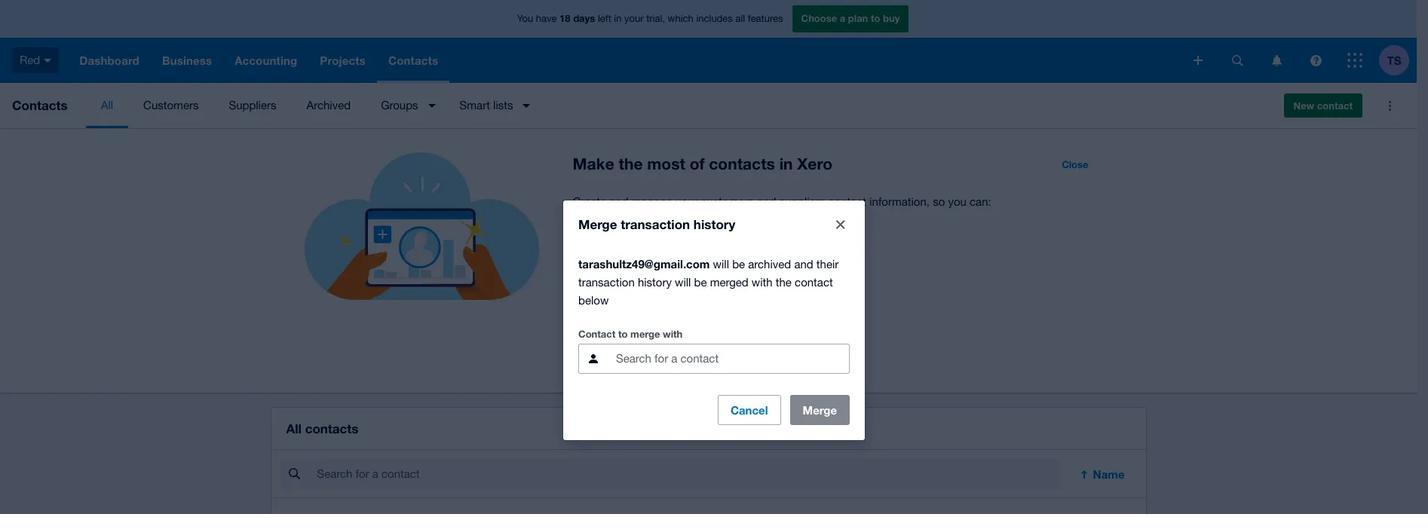 Task type: vqa. For each thing, say whether or not it's contained in the screenshot.
in associated with left
yes



Task type: describe. For each thing, give the bounding box(es) containing it.
Search for a contact field
[[316, 460, 1060, 489]]

customers
[[143, 99, 199, 112]]

new contact
[[1294, 100, 1353, 112]]

all for all contacts
[[286, 421, 302, 437]]

activity,
[[630, 216, 668, 229]]

top
[[720, 259, 736, 271]]

merge duplicate contacts with each other
[[603, 280, 813, 293]]

red button
[[0, 38, 68, 83]]

which
[[668, 13, 694, 24]]

customers button
[[128, 83, 214, 128]]

create and manage your customers and suppliers contact information, so you can:
[[573, 195, 991, 208]]

svg image inside red popup button
[[44, 59, 51, 62]]

about
[[633, 312, 663, 325]]

all for all
[[101, 99, 113, 112]]

to inside dialog
[[618, 328, 628, 340]]

close image
[[836, 220, 845, 229]]

trial,
[[646, 13, 665, 24]]

contact to merge with
[[578, 328, 683, 340]]

merge transaction history
[[578, 216, 735, 232]]

easily
[[603, 259, 632, 271]]

video
[[633, 351, 658, 363]]

have
[[536, 13, 557, 24]]

close button containing close
[[1053, 152, 1098, 176]]

history inside will be archived and their transaction history will be merged with the contact below
[[638, 276, 672, 288]]

learn
[[573, 312, 601, 325]]

merge for duplicate
[[603, 280, 635, 293]]

history,
[[718, 216, 754, 229]]

notes
[[780, 216, 808, 229]]

make the most of contacts in xero
[[573, 155, 833, 173]]

suppliers button
[[214, 83, 291, 128]]

learn more about contacts link
[[573, 308, 725, 330]]

choose
[[801, 12, 837, 24]]

1 horizontal spatial will
[[713, 258, 729, 270]]

name
[[1093, 468, 1125, 481]]

all
[[736, 13, 745, 24]]

make
[[573, 155, 614, 173]]

find
[[635, 259, 654, 271]]

you
[[948, 195, 967, 208]]

groups
[[381, 99, 418, 112]]

ts button
[[1379, 38, 1417, 83]]

new contact button
[[1284, 94, 1363, 118]]

1 horizontal spatial history
[[694, 216, 735, 232]]

contacts
[[12, 97, 68, 113]]

includes
[[696, 13, 733, 24]]

1 horizontal spatial be
[[732, 258, 745, 270]]

left
[[598, 13, 611, 24]]

1 vertical spatial contact
[[828, 195, 867, 208]]

2 vertical spatial your
[[651, 238, 673, 250]]

red
[[20, 53, 40, 66]]

0 horizontal spatial will
[[675, 276, 691, 288]]

suppliers
[[229, 99, 276, 112]]

cancel
[[731, 403, 768, 417]]

merged
[[710, 276, 749, 288]]

groups button
[[366, 83, 445, 128]]

transaction inside will be archived and their transaction history will be merged with the contact below
[[578, 276, 635, 288]]

your inside you have 18 days left in your trial, which includes all features
[[624, 13, 644, 24]]

view
[[603, 216, 627, 229]]

name button
[[1069, 459, 1137, 490]]

buy
[[883, 12, 900, 24]]

learn more about contacts
[[573, 312, 710, 325]]

into
[[723, 238, 742, 250]]

you have 18 days left in your trial, which includes all features
[[517, 12, 783, 24]]

you
[[517, 13, 533, 24]]

archived button
[[291, 83, 366, 128]]

manage
[[632, 195, 672, 208]]

stay
[[680, 259, 701, 271]]

tarashultz49@gmail.com
[[578, 257, 710, 270]]

information,
[[870, 195, 930, 208]]

each
[[759, 280, 783, 293]]

a
[[840, 12, 846, 24]]

payment
[[671, 216, 715, 229]]

and up duplicate in the bottom of the page
[[657, 259, 676, 271]]

all button
[[86, 83, 128, 128]]

with inside will be archived and their transaction history will be merged with the contact below
[[752, 276, 773, 288]]

cancel button
[[718, 395, 781, 425]]

and up "custom"
[[758, 216, 777, 229]]

merge for transaction
[[578, 216, 617, 232]]

overdue
[[752, 259, 793, 271]]

smart lists button
[[445, 83, 540, 128]]

on
[[704, 259, 716, 271]]

suppliers
[[779, 195, 825, 208]]

1 horizontal spatial of
[[739, 259, 749, 271]]

their
[[817, 258, 839, 270]]

new
[[1294, 100, 1315, 112]]

watch video [1:41] button
[[573, 345, 696, 369]]

groups
[[786, 238, 822, 250]]



Task type: locate. For each thing, give the bounding box(es) containing it.
your left trial,
[[624, 13, 644, 24]]

0 vertical spatial your
[[624, 13, 644, 24]]

watch
[[601, 351, 630, 363]]

xero
[[797, 155, 833, 173]]

and left suppliers
[[757, 195, 776, 208]]

and down groups at the right of page
[[794, 258, 813, 270]]

contact
[[578, 328, 616, 340]]

with up [1:41]
[[663, 328, 683, 340]]

view activity, payment history, and notes
[[603, 216, 808, 229]]

merge transaction history dialog
[[563, 200, 865, 440]]

contact up close image
[[828, 195, 867, 208]]

other
[[786, 280, 813, 293]]

and inside will be archived and their transaction history will be merged with the contact below
[[794, 258, 813, 270]]

1 vertical spatial will
[[675, 276, 691, 288]]

below
[[578, 294, 609, 307]]

will down stay on the bottom left
[[675, 276, 691, 288]]

to
[[871, 12, 880, 24], [618, 328, 628, 340]]

to down 'more' on the bottom left
[[618, 328, 628, 340]]

1 horizontal spatial in
[[779, 155, 793, 173]]

close button inside merge transaction history dialog
[[826, 209, 856, 239]]

with down the archived
[[752, 276, 773, 288]]

the
[[619, 155, 643, 173], [776, 276, 792, 288]]

menu containing all
[[86, 83, 1272, 128]]

1 horizontal spatial to
[[871, 12, 880, 24]]

svg image
[[1232, 55, 1243, 66], [1272, 55, 1282, 66], [1310, 55, 1322, 66], [1194, 56, 1203, 65], [44, 59, 51, 62]]

merge down create
[[578, 216, 617, 232]]

so
[[933, 195, 945, 208]]

[1:41]
[[661, 351, 686, 363]]

organise
[[603, 238, 648, 250]]

1 horizontal spatial your
[[651, 238, 673, 250]]

duplicate
[[638, 280, 685, 293]]

with for contact to merge with
[[663, 328, 683, 340]]

will up 'merged'
[[713, 258, 729, 270]]

the down overdue
[[776, 276, 792, 288]]

in right left
[[614, 13, 622, 24]]

0 horizontal spatial close button
[[826, 209, 856, 239]]

0 horizontal spatial of
[[690, 155, 705, 173]]

create
[[573, 195, 606, 208]]

in left xero at top right
[[779, 155, 793, 173]]

history down find at the bottom left of page
[[638, 276, 672, 288]]

your up payment
[[675, 195, 698, 208]]

days
[[573, 12, 595, 24]]

merge
[[578, 216, 617, 232], [603, 280, 635, 293], [803, 403, 837, 417]]

choose a plan to buy
[[801, 12, 900, 24]]

lists
[[493, 99, 513, 112]]

with
[[752, 276, 773, 288], [735, 280, 756, 293], [663, 328, 683, 340]]

customers
[[701, 195, 754, 208]]

plan
[[848, 12, 868, 24]]

close
[[1062, 158, 1089, 170]]

svg image
[[1348, 53, 1363, 68]]

of right most
[[690, 155, 705, 173]]

0 horizontal spatial in
[[614, 13, 622, 24]]

menu
[[86, 83, 1272, 128]]

and
[[609, 195, 628, 208], [757, 195, 776, 208], [758, 216, 777, 229], [794, 258, 813, 270], [657, 259, 676, 271]]

in for left
[[614, 13, 622, 24]]

history
[[694, 216, 735, 232], [638, 276, 672, 288]]

all inside button
[[101, 99, 113, 112]]

1 horizontal spatial all
[[286, 421, 302, 437]]

1 vertical spatial of
[[739, 259, 749, 271]]

Contact to merge with field
[[615, 344, 849, 373]]

1 vertical spatial be
[[694, 276, 707, 288]]

0 horizontal spatial to
[[618, 328, 628, 340]]

18
[[560, 12, 571, 24]]

be up 'merged'
[[732, 258, 745, 270]]

organise your contacts into custom groups
[[603, 238, 822, 250]]

ts banner
[[0, 0, 1417, 83]]

0 vertical spatial all
[[101, 99, 113, 112]]

contact down payments
[[795, 276, 833, 288]]

merge down easily on the bottom left of page
[[603, 280, 635, 293]]

in inside you have 18 days left in your trial, which includes all features
[[614, 13, 622, 24]]

more
[[605, 312, 630, 325]]

will be archived and their transaction history will be merged with the contact below
[[578, 258, 839, 307]]

1 vertical spatial to
[[618, 328, 628, 340]]

in for contacts
[[779, 155, 793, 173]]

with for merge duplicate contacts with each other
[[735, 280, 756, 293]]

your down merge transaction history
[[651, 238, 673, 250]]

0 horizontal spatial your
[[624, 13, 644, 24]]

payments
[[796, 259, 846, 271]]

archived
[[748, 258, 791, 270]]

0 horizontal spatial all
[[101, 99, 113, 112]]

merge
[[630, 328, 660, 340]]

0 vertical spatial history
[[694, 216, 735, 232]]

contacts
[[709, 155, 775, 173], [677, 238, 720, 250], [688, 280, 731, 293], [666, 312, 710, 325], [305, 421, 359, 437]]

0 vertical spatial to
[[871, 12, 880, 24]]

transaction down easily on the bottom left of page
[[578, 276, 635, 288]]

1 vertical spatial transaction
[[578, 276, 635, 288]]

contact right new
[[1317, 100, 1353, 112]]

2 horizontal spatial your
[[675, 195, 698, 208]]

0 vertical spatial the
[[619, 155, 643, 173]]

easily find and stay on top of overdue payments
[[603, 259, 846, 271]]

smart
[[460, 99, 490, 112]]

0 vertical spatial contact
[[1317, 100, 1353, 112]]

to left buy
[[871, 12, 880, 24]]

to inside ts banner
[[871, 12, 880, 24]]

your
[[624, 13, 644, 24], [675, 195, 698, 208], [651, 238, 673, 250]]

1 horizontal spatial close button
[[1053, 152, 1098, 176]]

with left each
[[735, 280, 756, 293]]

0 vertical spatial close button
[[1053, 152, 1098, 176]]

the inside will be archived and their transaction history will be merged with the contact below
[[776, 276, 792, 288]]

1 vertical spatial close button
[[826, 209, 856, 239]]

and up view
[[609, 195, 628, 208]]

1 vertical spatial in
[[779, 155, 793, 173]]

will
[[713, 258, 729, 270], [675, 276, 691, 288]]

all
[[101, 99, 113, 112], [286, 421, 302, 437]]

0 vertical spatial in
[[614, 13, 622, 24]]

0 vertical spatial transaction
[[621, 216, 690, 232]]

0 vertical spatial will
[[713, 258, 729, 270]]

can:
[[970, 195, 991, 208]]

history up organise your contacts into custom groups at the top
[[694, 216, 735, 232]]

most
[[647, 155, 685, 173]]

in
[[614, 13, 622, 24], [779, 155, 793, 173]]

contact inside will be archived and their transaction history will be merged with the contact below
[[795, 276, 833, 288]]

1 vertical spatial your
[[675, 195, 698, 208]]

merge right cancel button
[[803, 403, 837, 417]]

ts
[[1387, 53, 1401, 67]]

1 vertical spatial all
[[286, 421, 302, 437]]

contact
[[1317, 100, 1353, 112], [828, 195, 867, 208], [795, 276, 833, 288]]

0 horizontal spatial the
[[619, 155, 643, 173]]

0 horizontal spatial be
[[694, 276, 707, 288]]

2 vertical spatial contact
[[795, 276, 833, 288]]

1 vertical spatial history
[[638, 276, 672, 288]]

merge inside button
[[803, 403, 837, 417]]

the left most
[[619, 155, 643, 173]]

0 horizontal spatial history
[[638, 276, 672, 288]]

transaction down manage
[[621, 216, 690, 232]]

0 vertical spatial be
[[732, 258, 745, 270]]

all contacts
[[286, 421, 359, 437]]

merge button
[[790, 395, 850, 425]]

archived
[[307, 99, 351, 112]]

custom
[[745, 238, 783, 250]]

smart lists
[[460, 99, 513, 112]]

0 vertical spatial merge
[[578, 216, 617, 232]]

1 vertical spatial the
[[776, 276, 792, 288]]

watch video [1:41]
[[601, 351, 686, 363]]

1 vertical spatial merge
[[603, 280, 635, 293]]

0 vertical spatial of
[[690, 155, 705, 173]]

1 horizontal spatial the
[[776, 276, 792, 288]]

close button
[[1053, 152, 1098, 176], [826, 209, 856, 239]]

2 vertical spatial merge
[[803, 403, 837, 417]]

of right top
[[739, 259, 749, 271]]

contact inside button
[[1317, 100, 1353, 112]]

features
[[748, 13, 783, 24]]

be
[[732, 258, 745, 270], [694, 276, 707, 288]]

be down the 'on'
[[694, 276, 707, 288]]



